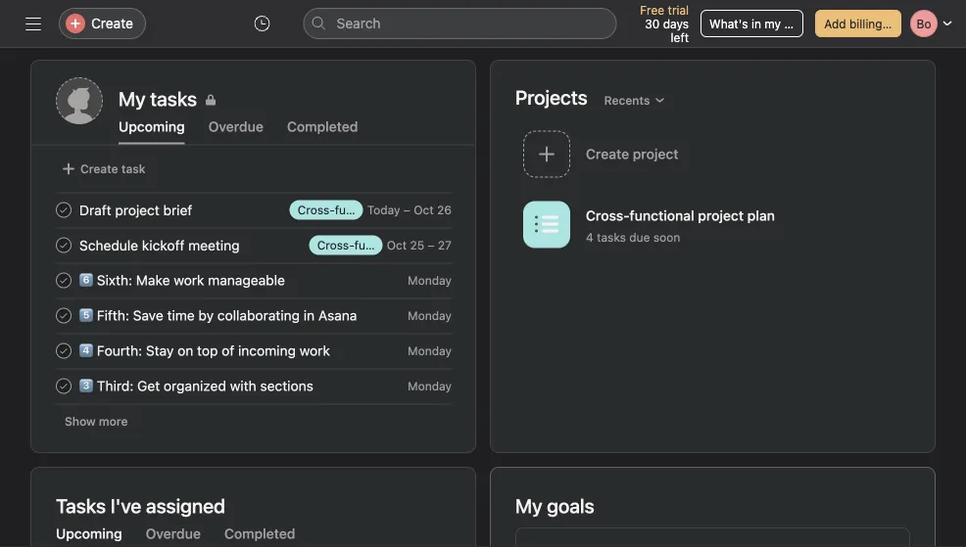 Task type: vqa. For each thing, say whether or not it's contained in the screenshot.
leftmost can
no



Task type: locate. For each thing, give the bounding box(es) containing it.
projects
[[516, 86, 588, 109]]

create task
[[80, 162, 146, 176]]

in left my
[[752, 17, 762, 30]]

in
[[752, 17, 762, 30], [304, 308, 315, 324]]

time
[[167, 308, 195, 324]]

1 vertical spatial upcoming button
[[56, 526, 122, 548]]

overdue button down my tasks link
[[208, 119, 264, 145]]

completed button for overdue button to the bottom
[[224, 526, 296, 548]]

1 vertical spatial overdue button
[[146, 526, 201, 548]]

2 completed checkbox from the top
[[52, 234, 75, 257]]

tasks
[[597, 231, 626, 244]]

completed checkbox left 3️⃣
[[52, 375, 75, 398]]

0 vertical spatial completed image
[[52, 199, 75, 222]]

0 horizontal spatial oct
[[387, 239, 407, 252]]

3 completed checkbox from the top
[[52, 269, 75, 293]]

project left plan
[[698, 208, 744, 224]]

completed down "i've assigned"
[[224, 526, 296, 543]]

overdue down "i've assigned"
[[146, 526, 201, 543]]

0 vertical spatial overdue button
[[208, 119, 264, 145]]

days
[[663, 17, 689, 30]]

upcoming button for overdue button to the bottom
[[56, 526, 122, 548]]

monday for 3️⃣ third: get organized with sections
[[408, 380, 452, 394]]

work
[[174, 272, 204, 288], [300, 343, 330, 359]]

create right expand sidebar image
[[91, 15, 133, 31]]

26
[[437, 203, 452, 217]]

–
[[404, 203, 411, 217], [428, 239, 435, 252]]

create inside 'create' dropdown button
[[91, 15, 133, 31]]

upcoming button down my tasks
[[119, 119, 185, 145]]

0 vertical spatial –
[[404, 203, 411, 217]]

1 vertical spatial completed image
[[52, 304, 75, 328]]

completed image for 6️⃣
[[52, 269, 75, 293]]

overdue button
[[208, 119, 264, 145], [146, 526, 201, 548]]

2 completed image from the top
[[52, 269, 75, 293]]

completed image left the 4️⃣
[[52, 340, 75, 363]]

overdue for overdue button to the bottom
[[146, 526, 201, 543]]

2 monday button from the top
[[408, 309, 452, 323]]

project left brief
[[115, 202, 160, 218]]

billing
[[850, 17, 883, 30]]

kickoff
[[142, 237, 185, 254]]

soon
[[654, 231, 681, 244]]

completed image for 5️⃣
[[52, 304, 75, 328]]

4️⃣ fourth: stay on top of incoming work
[[79, 343, 330, 359]]

3 monday button from the top
[[408, 345, 452, 358]]

1 horizontal spatial overdue
[[208, 119, 264, 135]]

due
[[630, 231, 650, 244]]

my tasks
[[119, 87, 197, 110]]

1 vertical spatial overdue
[[146, 526, 201, 543]]

completed checkbox left draft
[[52, 199, 75, 222]]

show
[[65, 415, 96, 429]]

schedule
[[79, 237, 138, 254]]

3️⃣ third: get organized with sections
[[79, 378, 314, 394]]

create
[[91, 15, 133, 31], [80, 162, 118, 176]]

1 horizontal spatial overdue button
[[208, 119, 264, 145]]

search
[[337, 15, 381, 31]]

list image
[[535, 213, 559, 237]]

1 completed image from the top
[[52, 234, 75, 257]]

1 monday from the top
[[408, 274, 452, 288]]

completed image left 5️⃣
[[52, 304, 75, 328]]

1 monday button from the top
[[408, 274, 452, 288]]

show more
[[65, 415, 128, 429]]

plan
[[748, 208, 775, 224]]

3 monday from the top
[[408, 345, 452, 358]]

cross-
[[586, 208, 630, 224]]

fourth:
[[97, 343, 142, 359]]

0 vertical spatial completed button
[[287, 119, 358, 145]]

create task button
[[56, 155, 150, 183]]

0 horizontal spatial overdue button
[[146, 526, 201, 548]]

monday
[[408, 274, 452, 288], [408, 309, 452, 323], [408, 345, 452, 358], [408, 380, 452, 394]]

upcoming
[[119, 119, 185, 135], [56, 526, 122, 543]]

tasks i've assigned
[[56, 495, 225, 518]]

30
[[645, 17, 660, 30]]

in inside button
[[752, 17, 762, 30]]

create for create
[[91, 15, 133, 31]]

1 vertical spatial completed
[[224, 526, 296, 543]]

0 horizontal spatial overdue
[[146, 526, 201, 543]]

completed checkbox left the schedule
[[52, 234, 75, 257]]

completed button
[[287, 119, 358, 145], [224, 526, 296, 548]]

0 horizontal spatial in
[[304, 308, 315, 324]]

completed checkbox for draft
[[52, 199, 75, 222]]

create left task
[[80, 162, 118, 176]]

create inside create task button
[[80, 162, 118, 176]]

my goals
[[516, 495, 595, 518]]

of
[[222, 343, 235, 359]]

0 vertical spatial overdue
[[208, 119, 264, 135]]

0 horizontal spatial work
[[174, 272, 204, 288]]

Completed checkbox
[[52, 199, 75, 222], [52, 234, 75, 257], [52, 269, 75, 293], [52, 340, 75, 363], [52, 375, 75, 398]]

0 vertical spatial in
[[752, 17, 762, 30]]

2 monday from the top
[[408, 309, 452, 323]]

monday button for 4️⃣ fourth: stay on top of incoming work
[[408, 345, 452, 358]]

completed for overdue button to the bottom completed button
[[224, 526, 296, 543]]

1 horizontal spatial project
[[698, 208, 744, 224]]

1 horizontal spatial oct
[[414, 203, 434, 217]]

1 vertical spatial –
[[428, 239, 435, 252]]

3️⃣
[[79, 378, 93, 394]]

4 completed checkbox from the top
[[52, 340, 75, 363]]

completed image left the 6️⃣ on the left
[[52, 269, 75, 293]]

0 vertical spatial oct
[[414, 203, 434, 217]]

completed checkbox left the 6️⃣ on the left
[[52, 269, 75, 293]]

0 horizontal spatial –
[[404, 203, 411, 217]]

task
[[121, 162, 146, 176]]

4 monday button from the top
[[408, 380, 452, 394]]

upcoming for the rightmost overdue button
[[119, 119, 185, 135]]

1 vertical spatial completed button
[[224, 526, 296, 548]]

1 vertical spatial work
[[300, 343, 330, 359]]

5 completed checkbox from the top
[[52, 375, 75, 398]]

4 monday from the top
[[408, 380, 452, 394]]

completed button down "i've assigned"
[[224, 526, 296, 548]]

1 completed image from the top
[[52, 199, 75, 222]]

upcoming button
[[119, 119, 185, 145], [56, 526, 122, 548]]

project
[[115, 202, 160, 218], [698, 208, 744, 224]]

incoming
[[238, 343, 296, 359]]

– left 27
[[428, 239, 435, 252]]

in left asana
[[304, 308, 315, 324]]

completed image left 3️⃣
[[52, 375, 75, 398]]

1 vertical spatial in
[[304, 308, 315, 324]]

work right "make"
[[174, 272, 204, 288]]

completed
[[287, 119, 358, 135], [224, 526, 296, 543]]

stay
[[146, 343, 174, 359]]

1 vertical spatial create
[[80, 162, 118, 176]]

completed checkbox left the 4️⃣
[[52, 340, 75, 363]]

completed image for draft
[[52, 199, 75, 222]]

completed image left the schedule
[[52, 234, 75, 257]]

oct
[[414, 203, 434, 217], [387, 239, 407, 252]]

0 vertical spatial upcoming button
[[119, 119, 185, 145]]

completed down my tasks link
[[287, 119, 358, 135]]

add
[[825, 17, 847, 30]]

monday button
[[408, 274, 452, 288], [408, 309, 452, 323], [408, 345, 452, 358], [408, 380, 452, 394]]

upcoming down my tasks
[[119, 119, 185, 135]]

work down asana
[[300, 343, 330, 359]]

1 vertical spatial upcoming
[[56, 526, 122, 543]]

completed image
[[52, 199, 75, 222], [52, 304, 75, 328]]

on
[[178, 343, 193, 359]]

upcoming down the tasks at bottom left
[[56, 526, 122, 543]]

overdue
[[208, 119, 264, 135], [146, 526, 201, 543]]

completed image for schedule
[[52, 234, 75, 257]]

6️⃣ sixth: make work manageable
[[79, 272, 285, 288]]

3 completed image from the top
[[52, 340, 75, 363]]

– right today on the left top
[[404, 203, 411, 217]]

tasks
[[56, 495, 106, 518]]

oct left 26
[[414, 203, 434, 217]]

collaborating
[[217, 308, 300, 324]]

0 vertical spatial upcoming
[[119, 119, 185, 135]]

0 vertical spatial create
[[91, 15, 133, 31]]

4 completed image from the top
[[52, 375, 75, 398]]

oct left 25 on the left top
[[387, 239, 407, 252]]

sections
[[260, 378, 314, 394]]

my tasks link
[[119, 85, 451, 113]]

1 horizontal spatial in
[[752, 17, 762, 30]]

0 horizontal spatial project
[[115, 202, 160, 218]]

today – oct 26
[[367, 203, 452, 217]]

search button
[[303, 8, 617, 39]]

2 completed image from the top
[[52, 304, 75, 328]]

upcoming button for the rightmost overdue button
[[119, 119, 185, 145]]

overdue button down "i've assigned"
[[146, 526, 201, 548]]

overdue down my tasks link
[[208, 119, 264, 135]]

0 vertical spatial completed
[[287, 119, 358, 135]]

monday button for 3️⃣ third: get organized with sections
[[408, 380, 452, 394]]

completed image left draft
[[52, 199, 75, 222]]

27
[[438, 239, 452, 252]]

create for create task
[[80, 162, 118, 176]]

completed checkbox for 6️⃣
[[52, 269, 75, 293]]

monday for 4️⃣ fourth: stay on top of incoming work
[[408, 345, 452, 358]]

create project link
[[516, 124, 912, 187]]

sixth:
[[97, 272, 132, 288]]

completed image
[[52, 234, 75, 257], [52, 269, 75, 293], [52, 340, 75, 363], [52, 375, 75, 398]]

completed button down my tasks link
[[287, 119, 358, 145]]

1 completed checkbox from the top
[[52, 199, 75, 222]]

upcoming button down the tasks at bottom left
[[56, 526, 122, 548]]

completed image for 3️⃣
[[52, 375, 75, 398]]

25
[[410, 239, 425, 252]]

my
[[765, 17, 781, 30]]

free
[[640, 3, 665, 17]]



Task type: describe. For each thing, give the bounding box(es) containing it.
add billing info
[[825, 17, 907, 30]]

add profile photo image
[[56, 77, 103, 124]]

schedule kickoff meeting
[[79, 237, 240, 254]]

monday for 6️⃣ sixth: make work manageable
[[408, 274, 452, 288]]

4
[[586, 231, 594, 244]]

functional
[[630, 208, 695, 224]]

what's in my trial? button
[[701, 10, 812, 37]]

free trial 30 days left
[[640, 3, 689, 44]]

expand sidebar image
[[25, 16, 41, 31]]

cross-functional project plan 4 tasks due soon
[[586, 208, 775, 244]]

history image
[[254, 16, 270, 31]]

6️⃣
[[79, 272, 93, 288]]

completed checkbox for 3️⃣
[[52, 375, 75, 398]]

top
[[197, 343, 218, 359]]

draft
[[79, 202, 111, 218]]

third:
[[97, 378, 134, 394]]

add billing info button
[[816, 10, 907, 37]]

left
[[671, 30, 689, 44]]

completed image for 4️⃣
[[52, 340, 75, 363]]

completed for the rightmost overdue button completed button
[[287, 119, 358, 135]]

5️⃣ fifth: save time by collaborating in asana
[[79, 308, 357, 324]]

overdue for the rightmost overdue button
[[208, 119, 264, 135]]

i've assigned
[[110, 495, 225, 518]]

upcoming for overdue button to the bottom
[[56, 526, 122, 543]]

what's
[[710, 17, 749, 30]]

organized
[[164, 378, 226, 394]]

manageable
[[208, 272, 285, 288]]

meeting
[[188, 237, 240, 254]]

get
[[137, 378, 160, 394]]

project inside cross-functional project plan 4 tasks due soon
[[698, 208, 744, 224]]

create project
[[586, 146, 679, 162]]

fifth:
[[97, 308, 129, 324]]

oct 25 – 27
[[387, 239, 452, 252]]

info
[[886, 17, 907, 30]]

draft project brief
[[79, 202, 192, 218]]

create button
[[59, 8, 146, 39]]

completed checkbox for schedule
[[52, 234, 75, 257]]

4️⃣
[[79, 343, 93, 359]]

1 horizontal spatial –
[[428, 239, 435, 252]]

search list box
[[303, 8, 617, 39]]

recents button
[[596, 87, 675, 114]]

today
[[367, 203, 400, 217]]

monday button for 5️⃣ fifth: save time by collaborating in asana
[[408, 309, 452, 323]]

completed checkbox for 4️⃣
[[52, 340, 75, 363]]

asana
[[318, 308, 357, 324]]

brief
[[163, 202, 192, 218]]

recents
[[604, 94, 650, 107]]

Completed checkbox
[[52, 304, 75, 328]]

monday button for 6️⃣ sixth: make work manageable
[[408, 274, 452, 288]]

1 vertical spatial oct
[[387, 239, 407, 252]]

with
[[230, 378, 257, 394]]

1 horizontal spatial work
[[300, 343, 330, 359]]

by
[[198, 308, 214, 324]]

show more button
[[56, 408, 137, 436]]

trial
[[668, 3, 689, 17]]

make
[[136, 272, 170, 288]]

trial?
[[785, 17, 812, 30]]

completed button for the rightmost overdue button
[[287, 119, 358, 145]]

more
[[99, 415, 128, 429]]

save
[[133, 308, 163, 324]]

0 vertical spatial work
[[174, 272, 204, 288]]

5️⃣
[[79, 308, 93, 324]]

what's in my trial?
[[710, 17, 812, 30]]

monday for 5️⃣ fifth: save time by collaborating in asana
[[408, 309, 452, 323]]



